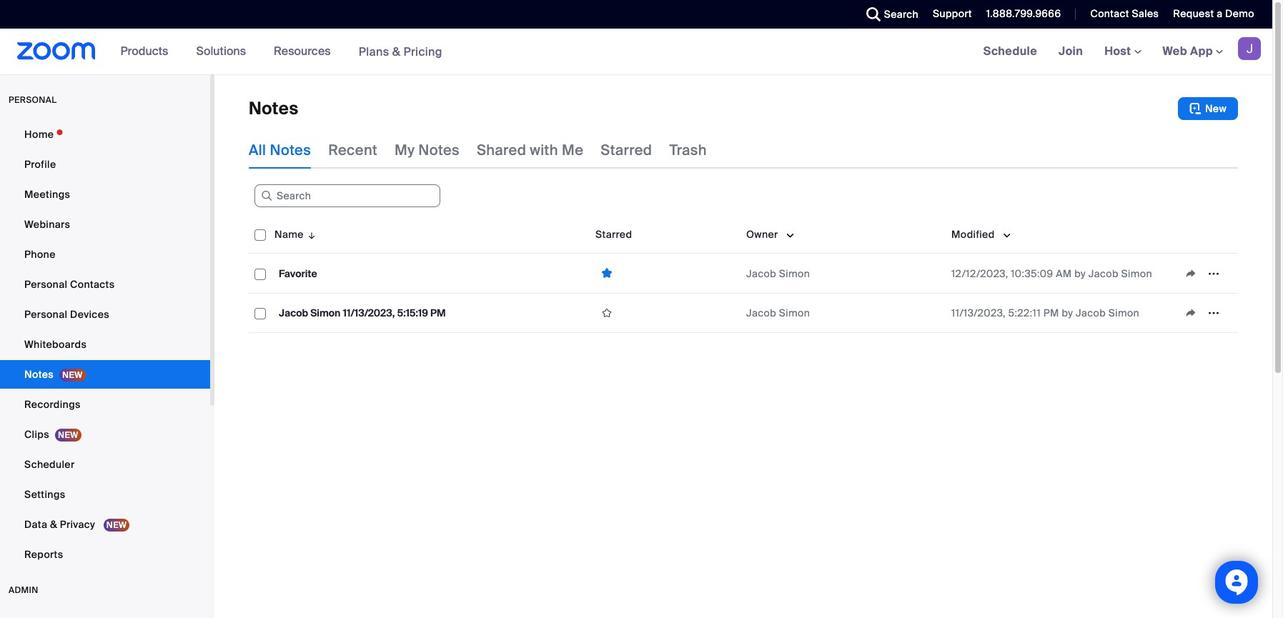 Task type: describe. For each thing, give the bounding box(es) containing it.
host
[[1104, 44, 1134, 59]]

share image for 11/13/2023, 5:22:11 pm by jacob simon
[[1179, 307, 1202, 320]]

favorite button
[[274, 264, 321, 283]]

meetings navigation
[[973, 29, 1272, 75]]

pm inside button
[[430, 307, 446, 320]]

my notes
[[395, 141, 460, 159]]

personal contacts
[[24, 278, 115, 291]]

personal for personal contacts
[[24, 278, 67, 291]]

products button
[[121, 29, 175, 74]]

5:22:11
[[1008, 307, 1041, 320]]

all notes
[[249, 141, 311, 159]]

personal contacts link
[[0, 270, 210, 299]]

recordings link
[[0, 390, 210, 419]]

admin
[[9, 585, 38, 596]]

shared with me
[[477, 141, 583, 159]]

scheduler link
[[0, 450, 210, 479]]

plans & pricing
[[359, 44, 442, 59]]

more options for jacob simon 11/13/2023, 5:15:19 pm image
[[1202, 307, 1225, 320]]

reports
[[24, 548, 63, 561]]

data & privacy link
[[0, 510, 210, 539]]

request
[[1173, 7, 1214, 20]]

1 vertical spatial starred
[[595, 228, 632, 241]]

& for privacy
[[50, 518, 57, 531]]

app
[[1190, 44, 1213, 59]]

data
[[24, 518, 47, 531]]

solutions button
[[196, 29, 252, 74]]

5:15:19
[[397, 307, 428, 320]]

schedule
[[983, 44, 1037, 59]]

application for 11/13/2023, 5:22:11 pm by jacob simon
[[1179, 302, 1232, 324]]

resources
[[274, 44, 331, 59]]

meetings link
[[0, 180, 210, 209]]

arrow down image
[[304, 226, 317, 243]]

notes right all
[[270, 141, 311, 159]]

join
[[1059, 44, 1083, 59]]

contact
[[1090, 7, 1129, 20]]

sales
[[1132, 7, 1159, 20]]

favorite starred image
[[595, 267, 618, 280]]

whiteboards
[[24, 338, 87, 351]]

10:35:09
[[1011, 267, 1053, 280]]

by for pm
[[1062, 307, 1073, 320]]

join link
[[1048, 29, 1094, 74]]

owner
[[746, 228, 778, 241]]

contacts
[[70, 278, 115, 291]]

resources button
[[274, 29, 337, 74]]

request a demo
[[1173, 7, 1254, 20]]

meetings
[[24, 188, 70, 201]]

search button
[[855, 0, 922, 29]]

shared
[[477, 141, 526, 159]]

by for am
[[1075, 267, 1086, 280]]

reports link
[[0, 540, 210, 569]]

web app button
[[1163, 44, 1223, 59]]

privacy
[[60, 518, 95, 531]]

12/12/2023, 10:35:09 am by jacob simon
[[951, 267, 1152, 280]]

settings link
[[0, 480, 210, 509]]

schedule link
[[973, 29, 1048, 74]]

jacob simon for 12/12/2023,
[[746, 267, 810, 280]]

jacob simon 11/13/2023, 5:15:19 pm
[[279, 307, 446, 320]]

clips link
[[0, 420, 210, 449]]

application containing name
[[249, 216, 1249, 344]]

notes inside personal menu menu
[[24, 368, 54, 381]]

zoom logo image
[[17, 42, 96, 60]]

devices
[[70, 308, 109, 321]]

all
[[249, 141, 266, 159]]

personal
[[9, 94, 57, 106]]

& for pricing
[[392, 44, 401, 59]]

solutions
[[196, 44, 246, 59]]

jacob simon for 11/13/2023,
[[746, 307, 810, 320]]

a
[[1217, 7, 1223, 20]]

recordings
[[24, 398, 81, 411]]

notes right my
[[418, 141, 460, 159]]

me
[[562, 141, 583, 159]]

starred inside tabs of all notes page 'tab list'
[[601, 141, 652, 159]]



Task type: vqa. For each thing, say whether or not it's contained in the screenshot.
Web App
yes



Task type: locate. For each thing, give the bounding box(es) containing it.
name
[[274, 228, 304, 241]]

12/12/2023,
[[951, 267, 1008, 280]]

11/13/2023,
[[343, 307, 395, 320], [951, 307, 1006, 320]]

1.888.799.9666
[[986, 7, 1061, 20]]

starred up favorite starred icon in the left of the page
[[595, 228, 632, 241]]

jacob simon 11/13/2023, 5:15:19 pm unstarred image
[[595, 307, 618, 320]]

1 horizontal spatial &
[[392, 44, 401, 59]]

Search text field
[[254, 184, 440, 207]]

clips
[[24, 428, 49, 441]]

1 pm from the left
[[430, 307, 446, 320]]

1 horizontal spatial pm
[[1043, 307, 1059, 320]]

request a demo link
[[1162, 0, 1272, 29], [1173, 7, 1254, 20]]

home
[[24, 128, 54, 141]]

personal down phone
[[24, 278, 67, 291]]

profile picture image
[[1238, 37, 1261, 60]]

profile link
[[0, 150, 210, 179]]

starred
[[601, 141, 652, 159], [595, 228, 632, 241]]

new button
[[1178, 97, 1238, 120]]

favorite
[[279, 267, 317, 280]]

data & privacy
[[24, 518, 98, 531]]

whiteboards link
[[0, 330, 210, 359]]

home link
[[0, 120, 210, 149]]

application
[[249, 216, 1249, 344], [1179, 263, 1232, 284], [1179, 302, 1232, 324]]

& inside the product information 'navigation'
[[392, 44, 401, 59]]

personal menu menu
[[0, 120, 210, 570]]

jacob inside button
[[279, 307, 308, 320]]

1.888.799.9666 button
[[976, 0, 1065, 29], [986, 7, 1061, 20]]

1 jacob simon from the top
[[746, 267, 810, 280]]

application for 12/12/2023, 10:35:09 am by jacob simon
[[1179, 263, 1232, 284]]

with
[[530, 141, 558, 159]]

modified
[[951, 228, 995, 241]]

banner
[[0, 29, 1272, 75]]

trash
[[669, 141, 707, 159]]

1 horizontal spatial 11/13/2023,
[[951, 307, 1006, 320]]

0 vertical spatial personal
[[24, 278, 67, 291]]

jacob simon 11/13/2023, 5:15:19 pm button
[[274, 304, 450, 322]]

share image for 12/12/2023, 10:35:09 am by jacob simon
[[1179, 267, 1202, 280]]

0 vertical spatial &
[[392, 44, 401, 59]]

2 jacob simon from the top
[[746, 307, 810, 320]]

0 horizontal spatial 11/13/2023,
[[343, 307, 395, 320]]

by
[[1075, 267, 1086, 280], [1062, 307, 1073, 320]]

0 vertical spatial by
[[1075, 267, 1086, 280]]

phone
[[24, 248, 56, 261]]

& right the data
[[50, 518, 57, 531]]

share image down more options for favorite image
[[1179, 307, 1202, 320]]

0 vertical spatial starred
[[601, 141, 652, 159]]

1 horizontal spatial by
[[1075, 267, 1086, 280]]

more options for favorite image
[[1202, 267, 1225, 280]]

1 vertical spatial jacob simon
[[746, 307, 810, 320]]

pm right 5:22:11 at the right of the page
[[1043, 307, 1059, 320]]

2 personal from the top
[[24, 308, 67, 321]]

1 vertical spatial share image
[[1179, 307, 1202, 320]]

1 11/13/2023, from the left
[[343, 307, 395, 320]]

& inside personal menu menu
[[50, 518, 57, 531]]

0 vertical spatial share image
[[1179, 267, 1202, 280]]

0 vertical spatial jacob simon
[[746, 267, 810, 280]]

starred right me
[[601, 141, 652, 159]]

products
[[121, 44, 168, 59]]

1 vertical spatial personal
[[24, 308, 67, 321]]

contact sales link
[[1080, 0, 1162, 29], [1090, 7, 1159, 20]]

my
[[395, 141, 415, 159]]

1 vertical spatial by
[[1062, 307, 1073, 320]]

11/13/2023, 5:22:11 pm by jacob simon
[[951, 307, 1139, 320]]

share image
[[1179, 267, 1202, 280], [1179, 307, 1202, 320]]

personal up whiteboards
[[24, 308, 67, 321]]

2 pm from the left
[[1043, 307, 1059, 320]]

jacob simon
[[746, 267, 810, 280], [746, 307, 810, 320]]

web app
[[1163, 44, 1213, 59]]

plans & pricing link
[[359, 44, 442, 59], [359, 44, 442, 59]]

by down am
[[1062, 307, 1073, 320]]

& right plans
[[392, 44, 401, 59]]

recent
[[328, 141, 377, 159]]

simon
[[779, 267, 810, 280], [1121, 267, 1152, 280], [310, 307, 341, 320], [779, 307, 810, 320], [1108, 307, 1139, 320]]

plans
[[359, 44, 389, 59]]

1 share image from the top
[[1179, 267, 1202, 280]]

webinars link
[[0, 210, 210, 239]]

notes
[[249, 97, 298, 119], [270, 141, 311, 159], [418, 141, 460, 159], [24, 368, 54, 381]]

pm
[[430, 307, 446, 320], [1043, 307, 1059, 320]]

host button
[[1104, 44, 1141, 59]]

support
[[933, 7, 972, 20]]

am
[[1056, 267, 1072, 280]]

notes up all notes
[[249, 97, 298, 119]]

product information navigation
[[110, 29, 453, 75]]

&
[[392, 44, 401, 59], [50, 518, 57, 531]]

2 share image from the top
[[1179, 307, 1202, 320]]

11/13/2023, down "12/12/2023," in the top right of the page
[[951, 307, 1006, 320]]

settings
[[24, 488, 65, 501]]

1 vertical spatial &
[[50, 518, 57, 531]]

1 personal from the top
[[24, 278, 67, 291]]

personal devices
[[24, 308, 109, 321]]

personal devices link
[[0, 300, 210, 329]]

0 horizontal spatial by
[[1062, 307, 1073, 320]]

pricing
[[403, 44, 442, 59]]

new
[[1205, 102, 1227, 115]]

contact sales
[[1090, 7, 1159, 20]]

notes link
[[0, 360, 210, 389]]

scheduler
[[24, 458, 75, 471]]

jacob
[[746, 267, 776, 280], [1088, 267, 1119, 280], [279, 307, 308, 320], [746, 307, 776, 320], [1076, 307, 1106, 320]]

profile
[[24, 158, 56, 171]]

support link
[[922, 0, 976, 29], [933, 7, 972, 20]]

web
[[1163, 44, 1187, 59]]

phone link
[[0, 240, 210, 269]]

11/13/2023, left the 5:15:19
[[343, 307, 395, 320]]

tabs of all notes page tab list
[[249, 132, 707, 169]]

notes up recordings
[[24, 368, 54, 381]]

demo
[[1225, 7, 1254, 20]]

pm right the 5:15:19
[[430, 307, 446, 320]]

personal for personal devices
[[24, 308, 67, 321]]

webinars
[[24, 218, 70, 231]]

search
[[884, 8, 919, 21]]

banner containing products
[[0, 29, 1272, 75]]

2 11/13/2023, from the left
[[951, 307, 1006, 320]]

simon inside button
[[310, 307, 341, 320]]

0 horizontal spatial pm
[[430, 307, 446, 320]]

personal
[[24, 278, 67, 291], [24, 308, 67, 321]]

by right am
[[1075, 267, 1086, 280]]

11/13/2023, inside jacob simon 11/13/2023, 5:15:19 pm button
[[343, 307, 395, 320]]

share image up the "more options for jacob simon 11/13/2023, 5:15:19 pm" image
[[1179, 267, 1202, 280]]

0 horizontal spatial &
[[50, 518, 57, 531]]



